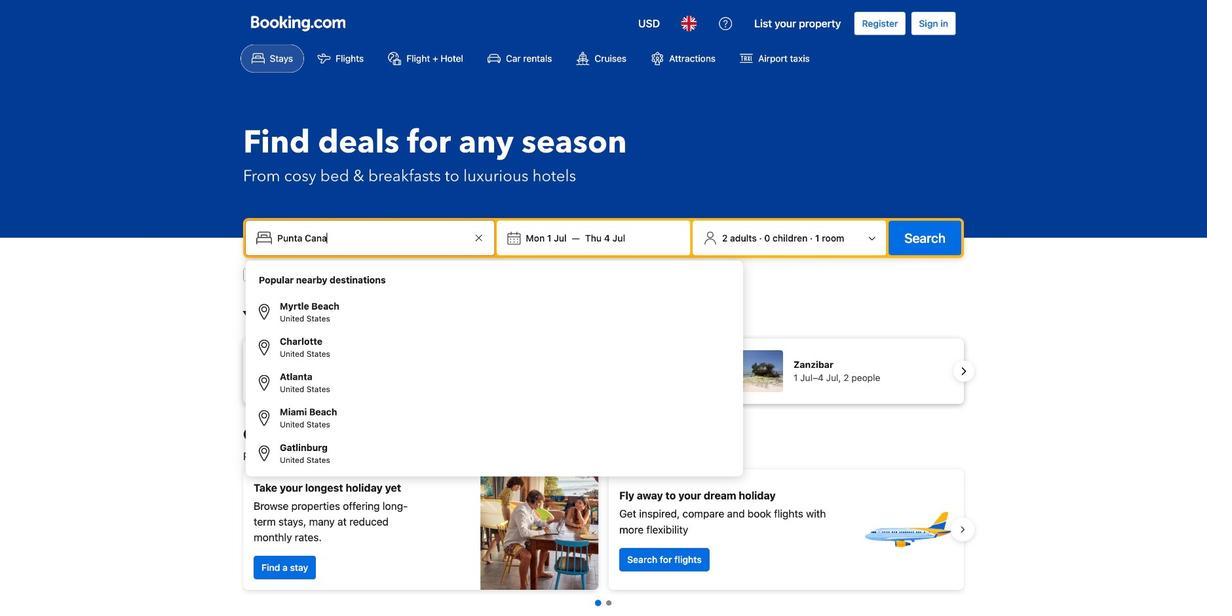Task type: locate. For each thing, give the bounding box(es) containing it.
region
[[233, 334, 975, 410], [233, 465, 975, 596]]

booking.com image
[[251, 16, 345, 31]]

0 vertical spatial region
[[233, 334, 975, 410]]

1 region from the top
[[233, 334, 975, 410]]

progress bar
[[595, 600, 612, 607]]

list box
[[251, 266, 738, 472]]

group
[[251, 295, 738, 472]]

1 vertical spatial region
[[233, 465, 975, 596]]



Task type: vqa. For each thing, say whether or not it's contained in the screenshot.
group
yes



Task type: describe. For each thing, give the bounding box(es) containing it.
2 region from the top
[[233, 465, 975, 596]]

next image
[[956, 364, 972, 380]]

Where are you going? field
[[272, 227, 471, 250]]

fly away to your dream holiday image
[[862, 484, 954, 576]]

take your longest holiday yet image
[[480, 470, 598, 591]]



